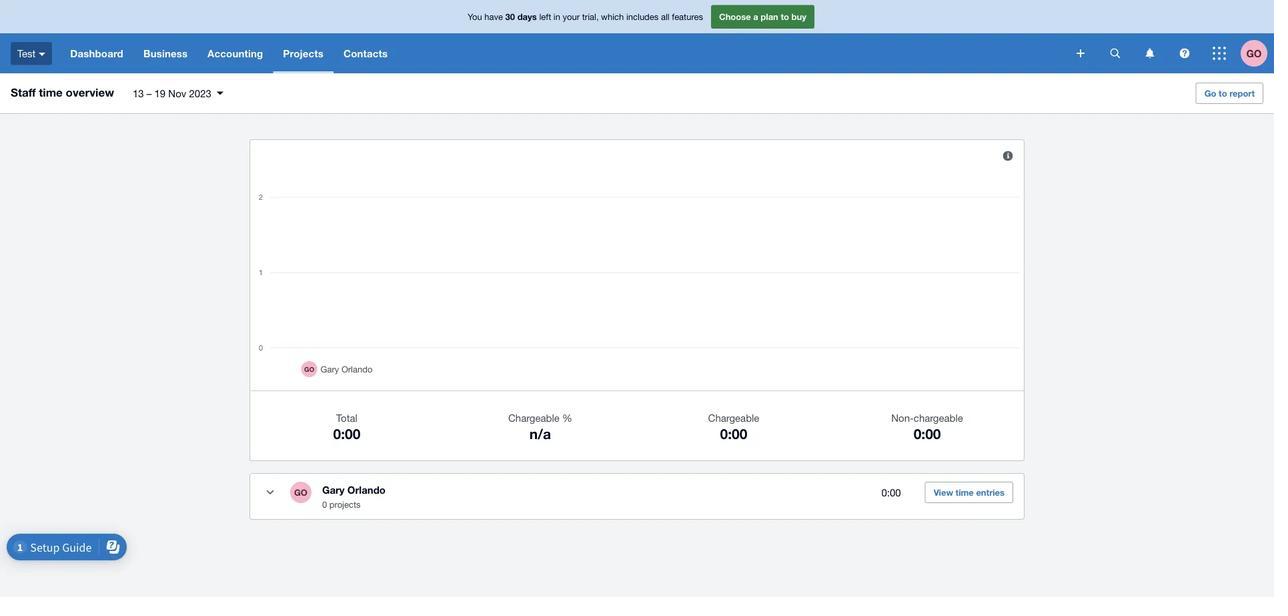 Task type: describe. For each thing, give the bounding box(es) containing it.
contacts button
[[334, 33, 398, 73]]

go button
[[1241, 33, 1274, 73]]

0
[[322, 500, 327, 510]]

go inside go 'popup button'
[[1246, 47, 1262, 59]]

view time entries link
[[925, 482, 1013, 504]]

accounting button
[[198, 33, 273, 73]]

2023
[[189, 87, 211, 99]]

1 horizontal spatial svg image
[[1077, 49, 1085, 57]]

contacts
[[344, 47, 388, 59]]

dashboard
[[70, 47, 123, 59]]

chargeable for 0:00
[[708, 412, 759, 424]]

chargeable for n/a
[[508, 412, 560, 424]]

view time entries
[[934, 488, 1005, 498]]

banner containing dashboard
[[0, 0, 1274, 73]]

features
[[672, 12, 703, 22]]

in
[[554, 12, 560, 22]]

trial,
[[582, 12, 599, 22]]

projects
[[329, 500, 361, 510]]

chart key button
[[995, 143, 1021, 169]]

chargeable 0:00
[[708, 412, 759, 443]]

19
[[154, 87, 166, 99]]

your
[[563, 12, 580, 22]]

nov
[[168, 87, 186, 99]]

non-chargeable 0:00
[[891, 412, 963, 443]]

staff
[[11, 85, 36, 99]]

staff time overview
[[11, 85, 114, 99]]

0:00 inside non-chargeable 0:00
[[914, 426, 941, 443]]

gary orlando 0 projects
[[322, 484, 386, 510]]

go
[[1205, 88, 1216, 98]]

svg image inside test popup button
[[39, 53, 46, 56]]

non-
[[891, 412, 914, 424]]

test button
[[0, 33, 60, 73]]

13
[[133, 87, 144, 99]]

have
[[485, 12, 503, 22]]

orlando
[[347, 484, 386, 496]]

total 0:00
[[333, 412, 360, 443]]

projects
[[283, 47, 324, 59]]

3 svg image from the left
[[1180, 48, 1190, 58]]

toggle image
[[267, 491, 274, 495]]

chargeable
[[914, 412, 963, 424]]



Task type: vqa. For each thing, say whether or not it's contained in the screenshot.
Purchase's use
no



Task type: locate. For each thing, give the bounding box(es) containing it.
13 – 19 nov 2023
[[133, 87, 211, 99]]

1 horizontal spatial svg image
[[1146, 48, 1154, 58]]

go right the toggle "icon" on the left bottom
[[294, 488, 308, 498]]

0 horizontal spatial svg image
[[1110, 48, 1120, 58]]

projects button
[[273, 33, 334, 73]]

choose a plan to buy
[[719, 12, 807, 22]]

0:00
[[333, 426, 360, 443], [720, 426, 747, 443], [914, 426, 941, 443], [882, 487, 901, 499]]

chargeable % n/a
[[508, 412, 572, 443]]

2 horizontal spatial svg image
[[1213, 47, 1226, 60]]

navigation
[[60, 33, 1067, 73]]

test
[[17, 48, 36, 59]]

go
[[1246, 47, 1262, 59], [294, 488, 308, 498]]

0 horizontal spatial time
[[39, 85, 63, 99]]

banner
[[0, 0, 1274, 73]]

left
[[539, 12, 551, 22]]

entries
[[976, 488, 1005, 498]]

business
[[143, 47, 188, 59]]

go to report button
[[1196, 83, 1264, 104]]

toggle button
[[257, 480, 284, 506]]

chargeable inside chargeable % n/a
[[508, 412, 560, 424]]

0 vertical spatial go
[[1246, 47, 1262, 59]]

0 horizontal spatial svg image
[[39, 53, 46, 56]]

%
[[562, 412, 572, 424]]

–
[[147, 87, 152, 99]]

plan
[[761, 12, 778, 22]]

go to report
[[1205, 88, 1255, 98]]

all
[[661, 12, 670, 22]]

includes
[[626, 12, 659, 22]]

view
[[934, 488, 953, 498]]

you
[[468, 12, 482, 22]]

gary
[[322, 484, 345, 496]]

time for view
[[956, 488, 974, 498]]

2 horizontal spatial svg image
[[1180, 48, 1190, 58]]

0 horizontal spatial go
[[294, 488, 308, 498]]

which
[[601, 12, 624, 22]]

dashboard link
[[60, 33, 133, 73]]

1 svg image from the left
[[1110, 48, 1120, 58]]

30
[[505, 12, 515, 22]]

n/a
[[530, 426, 551, 443]]

time
[[39, 85, 63, 99], [956, 488, 974, 498]]

1 horizontal spatial time
[[956, 488, 974, 498]]

1 vertical spatial to
[[1219, 88, 1227, 98]]

1 horizontal spatial chargeable
[[708, 412, 759, 424]]

1 chargeable from the left
[[508, 412, 560, 424]]

to
[[781, 12, 789, 22], [1219, 88, 1227, 98]]

go up report
[[1246, 47, 1262, 59]]

report
[[1230, 88, 1255, 98]]

buy
[[792, 12, 807, 22]]

accounting
[[208, 47, 263, 59]]

0 vertical spatial to
[[781, 12, 789, 22]]

svg image
[[1110, 48, 1120, 58], [1146, 48, 1154, 58], [1180, 48, 1190, 58]]

0 vertical spatial time
[[39, 85, 63, 99]]

you have 30 days left in your trial, which includes all features
[[468, 12, 703, 22]]

overview
[[66, 85, 114, 99]]

1 vertical spatial time
[[956, 488, 974, 498]]

2 chargeable from the left
[[708, 412, 759, 424]]

2 svg image from the left
[[1146, 48, 1154, 58]]

business button
[[133, 33, 198, 73]]

to left buy
[[781, 12, 789, 22]]

time right staff at the top of page
[[39, 85, 63, 99]]

time for staff
[[39, 85, 63, 99]]

1 horizontal spatial to
[[1219, 88, 1227, 98]]

0:00 inside chargeable 0:00
[[720, 426, 747, 443]]

navigation containing dashboard
[[60, 33, 1067, 73]]

1 horizontal spatial go
[[1246, 47, 1262, 59]]

choose
[[719, 12, 751, 22]]

a
[[753, 12, 758, 22]]

chargeable
[[508, 412, 560, 424], [708, 412, 759, 424]]

13 – 19 nov 2023 button
[[125, 82, 231, 105]]

0 horizontal spatial to
[[781, 12, 789, 22]]

0 horizontal spatial chargeable
[[508, 412, 560, 424]]

time right the view
[[956, 488, 974, 498]]

to right go
[[1219, 88, 1227, 98]]

to inside button
[[1219, 88, 1227, 98]]

chart key image
[[1003, 151, 1013, 161]]

total
[[336, 412, 357, 424]]

1 vertical spatial go
[[294, 488, 308, 498]]

svg image
[[1213, 47, 1226, 60], [1077, 49, 1085, 57], [39, 53, 46, 56]]

days
[[517, 12, 537, 22]]



